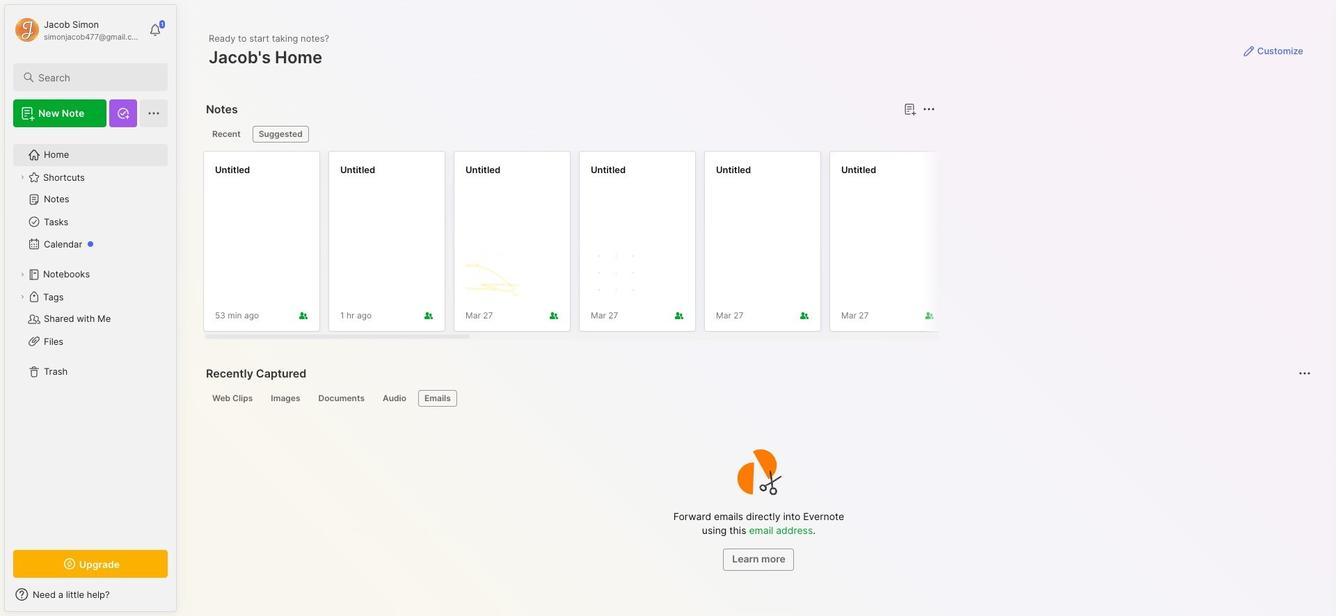 Task type: describe. For each thing, give the bounding box(es) containing it.
1 tab list from the top
[[206, 126, 934, 143]]

expand tags image
[[18, 293, 26, 302]]

WHAT'S NEW field
[[5, 584, 176, 607]]

2 thumbnail image from the left
[[591, 248, 644, 301]]

1 thumbnail image from the left
[[466, 248, 519, 301]]

0 vertical spatial more actions field
[[920, 100, 939, 119]]

click to collapse image
[[176, 591, 186, 608]]

expand notebooks image
[[18, 271, 26, 279]]



Task type: locate. For each thing, give the bounding box(es) containing it.
1 vertical spatial tab list
[[206, 391, 1310, 407]]

0 horizontal spatial thumbnail image
[[466, 248, 519, 301]]

0 vertical spatial more actions image
[[921, 101, 938, 118]]

2 tab list from the top
[[206, 391, 1310, 407]]

main element
[[0, 0, 181, 617]]

tree inside main element
[[5, 136, 176, 538]]

1 horizontal spatial thumbnail image
[[591, 248, 644, 301]]

1 vertical spatial more actions field
[[1296, 364, 1315, 384]]

more actions image for the topmost more actions field
[[921, 101, 938, 118]]

More actions field
[[920, 100, 939, 119], [1296, 364, 1315, 384]]

Search text field
[[38, 71, 155, 84]]

tab list
[[206, 126, 934, 143], [206, 391, 1310, 407]]

thumbnail image
[[466, 248, 519, 301], [591, 248, 644, 301]]

more actions image
[[921, 101, 938, 118], [1297, 366, 1314, 382]]

Account field
[[13, 16, 142, 44]]

1 horizontal spatial more actions image
[[1297, 366, 1314, 382]]

0 vertical spatial tab list
[[206, 126, 934, 143]]

1 horizontal spatial more actions field
[[1296, 364, 1315, 384]]

0 horizontal spatial more actions image
[[921, 101, 938, 118]]

row group
[[203, 151, 1337, 341]]

tab
[[206, 126, 247, 143], [253, 126, 309, 143], [206, 391, 259, 407], [265, 391, 307, 407], [312, 391, 371, 407], [377, 391, 413, 407], [418, 391, 457, 407]]

1 vertical spatial more actions image
[[1297, 366, 1314, 382]]

None search field
[[38, 69, 155, 86]]

tree
[[5, 136, 176, 538]]

more actions image for the rightmost more actions field
[[1297, 366, 1314, 382]]

0 horizontal spatial more actions field
[[920, 100, 939, 119]]

none search field inside main element
[[38, 69, 155, 86]]



Task type: vqa. For each thing, say whether or not it's contained in the screenshot.
Add tag field
no



